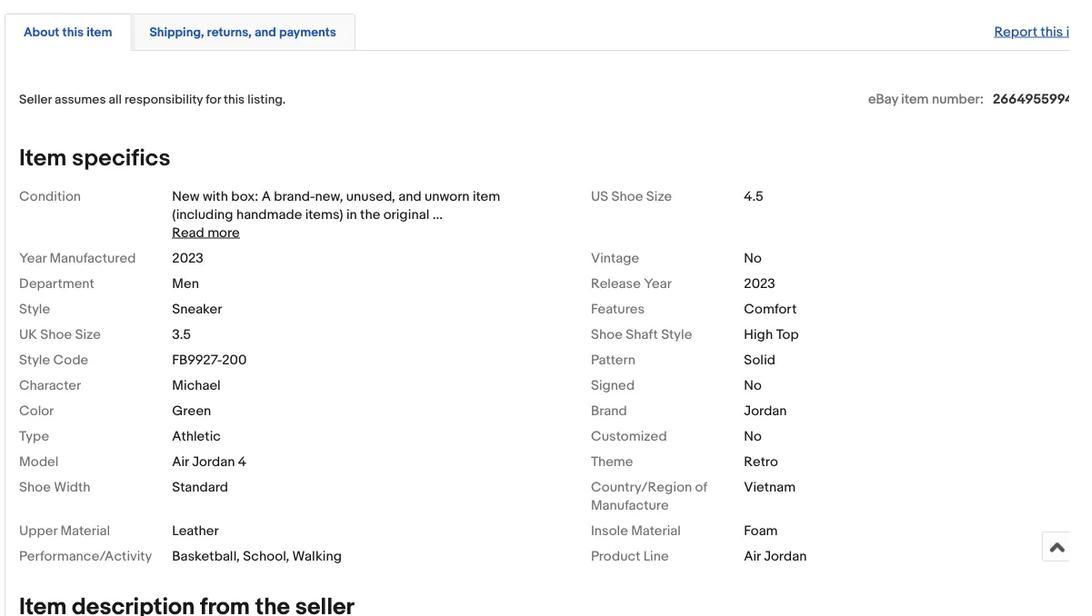 Task type: locate. For each thing, give the bounding box(es) containing it.
fb9927-
[[172, 352, 222, 368]]

0 vertical spatial no
[[745, 250, 762, 267]]

read
[[172, 225, 205, 241]]

seller
[[19, 92, 52, 107]]

jordan up standard
[[192, 454, 235, 470]]

2664955994
[[994, 91, 1071, 107]]

it
[[1067, 24, 1071, 40]]

about
[[24, 25, 59, 40]]

no up retro in the right bottom of the page
[[745, 429, 762, 445]]

no for customized
[[745, 429, 762, 445]]

0 horizontal spatial and
[[255, 25, 276, 40]]

walking
[[293, 549, 342, 565]]

insole
[[591, 523, 629, 540]]

jordan
[[745, 403, 788, 419], [192, 454, 235, 470], [764, 549, 807, 565]]

1 vertical spatial air
[[745, 549, 761, 565]]

200
[[222, 352, 247, 368]]

2 vertical spatial item
[[473, 188, 501, 205]]

this left it
[[1041, 24, 1064, 40]]

0 horizontal spatial year
[[19, 250, 47, 267]]

shoe width
[[19, 479, 91, 496]]

year right release at the top of the page
[[644, 276, 672, 292]]

0 horizontal spatial item
[[87, 25, 112, 40]]

shaft
[[626, 327, 659, 343]]

1 vertical spatial jordan
[[192, 454, 235, 470]]

country/region of manufacture
[[591, 479, 708, 514]]

school,
[[243, 549, 290, 565]]

2 vertical spatial style
[[19, 352, 50, 368]]

signed
[[591, 378, 635, 394]]

and
[[255, 25, 276, 40], [399, 188, 422, 205]]

manufactured
[[50, 250, 136, 267]]

ebay item number: 2664955994
[[869, 91, 1071, 107]]

air
[[172, 454, 189, 470], [745, 549, 761, 565]]

seller assumes all responsibility for this listing.
[[19, 92, 286, 107]]

1 vertical spatial item
[[902, 91, 929, 107]]

0 vertical spatial 2023
[[172, 250, 204, 267]]

item right unworn
[[473, 188, 501, 205]]

country/region
[[591, 479, 693, 496]]

1 horizontal spatial air
[[745, 549, 761, 565]]

shipping,
[[150, 25, 204, 40]]

this right about
[[62, 25, 84, 40]]

1 horizontal spatial year
[[644, 276, 672, 292]]

0 vertical spatial item
[[87, 25, 112, 40]]

number:
[[933, 91, 985, 107]]

brand-
[[274, 188, 315, 205]]

report
[[995, 24, 1038, 40]]

this right for
[[224, 92, 245, 107]]

material up line on the right bottom of page
[[632, 523, 681, 540]]

2 vertical spatial no
[[745, 429, 762, 445]]

green
[[172, 403, 211, 419]]

shipping, returns, and payments button
[[150, 24, 337, 41]]

0 vertical spatial jordan
[[745, 403, 788, 419]]

and right returns,
[[255, 25, 276, 40]]

tab list
[[5, 10, 1071, 51]]

this for about
[[62, 25, 84, 40]]

2 vertical spatial jordan
[[764, 549, 807, 565]]

this inside button
[[62, 25, 84, 40]]

2 horizontal spatial this
[[1041, 24, 1064, 40]]

no for signed
[[745, 378, 762, 394]]

about this item button
[[24, 24, 112, 41]]

manufacture
[[591, 498, 669, 514]]

new,
[[315, 188, 343, 205]]

2 horizontal spatial item
[[902, 91, 929, 107]]

specifics
[[72, 144, 171, 172]]

1 vertical spatial 2023
[[745, 276, 776, 292]]

1 vertical spatial size
[[75, 327, 101, 343]]

payments
[[279, 25, 337, 40]]

release
[[591, 276, 641, 292]]

a
[[262, 188, 271, 205]]

1 horizontal spatial size
[[647, 188, 673, 205]]

shoe up style code
[[40, 327, 72, 343]]

ebay
[[869, 91, 899, 107]]

style right 'shaft' at the right bottom of page
[[662, 327, 693, 343]]

standard
[[172, 479, 228, 496]]

0 horizontal spatial 2023
[[172, 250, 204, 267]]

0 vertical spatial year
[[19, 250, 47, 267]]

0 vertical spatial style
[[19, 301, 50, 318]]

2023 up comfort
[[745, 276, 776, 292]]

no up comfort
[[745, 250, 762, 267]]

1 vertical spatial and
[[399, 188, 422, 205]]

shoe
[[612, 188, 644, 205], [40, 327, 72, 343], [591, 327, 623, 343], [19, 479, 51, 496]]

us
[[591, 188, 609, 205]]

style
[[19, 301, 50, 318], [662, 327, 693, 343], [19, 352, 50, 368]]

0 horizontal spatial size
[[75, 327, 101, 343]]

year manufactured
[[19, 250, 136, 267]]

air down 'athletic'
[[172, 454, 189, 470]]

retro
[[745, 454, 779, 470]]

jordan for air jordan
[[764, 549, 807, 565]]

0 vertical spatial size
[[647, 188, 673, 205]]

size right us
[[647, 188, 673, 205]]

item right about
[[87, 25, 112, 40]]

1 no from the top
[[745, 250, 762, 267]]

2023 down the read on the top left of page
[[172, 250, 204, 267]]

size
[[647, 188, 673, 205], [75, 327, 101, 343]]

item
[[87, 25, 112, 40], [902, 91, 929, 107], [473, 188, 501, 205]]

material
[[60, 523, 110, 540], [632, 523, 681, 540]]

0 horizontal spatial air
[[172, 454, 189, 470]]

and inside button
[[255, 25, 276, 40]]

air down foam
[[745, 549, 761, 565]]

year up 'department'
[[19, 250, 47, 267]]

upper
[[19, 523, 57, 540]]

product line
[[591, 549, 669, 565]]

size for us shoe size
[[647, 188, 673, 205]]

and up original
[[399, 188, 422, 205]]

basketball, school, walking
[[172, 549, 342, 565]]

style down uk
[[19, 352, 50, 368]]

2023 for release year
[[745, 276, 776, 292]]

color
[[19, 403, 54, 419]]

jordan down foam
[[764, 549, 807, 565]]

no for vintage
[[745, 250, 762, 267]]

pattern
[[591, 352, 636, 368]]

high top
[[745, 327, 799, 343]]

0 horizontal spatial material
[[60, 523, 110, 540]]

no down solid
[[745, 378, 762, 394]]

men
[[172, 276, 199, 292]]

jordan up retro in the right bottom of the page
[[745, 403, 788, 419]]

1 horizontal spatial 2023
[[745, 276, 776, 292]]

all
[[109, 92, 122, 107]]

returns,
[[207, 25, 252, 40]]

material up performance/activity
[[60, 523, 110, 540]]

condition
[[19, 188, 81, 205]]

3 no from the top
[[745, 429, 762, 445]]

uk
[[19, 327, 37, 343]]

1 horizontal spatial material
[[632, 523, 681, 540]]

0 horizontal spatial this
[[62, 25, 84, 40]]

item inside "about this item" button
[[87, 25, 112, 40]]

customized
[[591, 429, 667, 445]]

shoe right us
[[612, 188, 644, 205]]

1 horizontal spatial item
[[473, 188, 501, 205]]

1 horizontal spatial and
[[399, 188, 422, 205]]

report this it link
[[986, 15, 1071, 49]]

us shoe size
[[591, 188, 673, 205]]

size up code
[[75, 327, 101, 343]]

item right ebay
[[902, 91, 929, 107]]

1 material from the left
[[60, 523, 110, 540]]

0 vertical spatial and
[[255, 25, 276, 40]]

year
[[19, 250, 47, 267], [644, 276, 672, 292]]

2023
[[172, 250, 204, 267], [745, 276, 776, 292]]

this for report
[[1041, 24, 1064, 40]]

...
[[433, 207, 443, 223]]

tab list containing about this item
[[5, 10, 1071, 51]]

2 no from the top
[[745, 378, 762, 394]]

1 vertical spatial no
[[745, 378, 762, 394]]

2 material from the left
[[632, 523, 681, 540]]

style up uk
[[19, 301, 50, 318]]

0 vertical spatial air
[[172, 454, 189, 470]]

performance/activity
[[19, 549, 152, 565]]



Task type: vqa. For each thing, say whether or not it's contained in the screenshot.
matches
no



Task type: describe. For each thing, give the bounding box(es) containing it.
code
[[53, 352, 88, 368]]

character
[[19, 378, 81, 394]]

upper material
[[19, 523, 110, 540]]

(including
[[172, 207, 233, 223]]

items)
[[305, 207, 343, 223]]

air for air jordan
[[745, 549, 761, 565]]

air jordan
[[745, 549, 807, 565]]

2023 for year manufactured
[[172, 250, 204, 267]]

vietnam
[[745, 479, 796, 496]]

size for uk shoe size
[[75, 327, 101, 343]]

new with box: a brand-new, unused, and unworn item (including handmade items) in the original ... read more
[[172, 188, 501, 241]]

unused,
[[346, 188, 396, 205]]

style code
[[19, 352, 88, 368]]

comfort
[[745, 301, 797, 318]]

in
[[347, 207, 357, 223]]

style for style
[[19, 301, 50, 318]]

style for style code
[[19, 352, 50, 368]]

top
[[777, 327, 799, 343]]

shoe up 'pattern'
[[591, 327, 623, 343]]

basketball,
[[172, 549, 240, 565]]

shipping, returns, and payments
[[150, 25, 337, 40]]

more
[[208, 225, 240, 241]]

handmade
[[236, 207, 302, 223]]

vintage
[[591, 250, 640, 267]]

features
[[591, 301, 645, 318]]

4.5
[[745, 188, 764, 205]]

1 vertical spatial year
[[644, 276, 672, 292]]

line
[[644, 549, 669, 565]]

release year
[[591, 276, 672, 292]]

item
[[19, 144, 67, 172]]

listing.
[[248, 92, 286, 107]]

foam
[[745, 523, 778, 540]]

jordan for air jordan 4
[[192, 454, 235, 470]]

unworn
[[425, 188, 470, 205]]

air for air jordan 4
[[172, 454, 189, 470]]

solid
[[745, 352, 776, 368]]

material for insole material
[[632, 523, 681, 540]]

sneaker
[[172, 301, 222, 318]]

insole material
[[591, 523, 681, 540]]

report this it
[[995, 24, 1071, 40]]

air jordan 4
[[172, 454, 247, 470]]

shoe down model
[[19, 479, 51, 496]]

uk shoe size
[[19, 327, 101, 343]]

type
[[19, 429, 49, 445]]

for
[[206, 92, 221, 107]]

of
[[696, 479, 708, 496]]

item inside new with box: a brand-new, unused, and unworn item (including handmade items) in the original ... read more
[[473, 188, 501, 205]]

about this item
[[24, 25, 112, 40]]

fb9927-200
[[172, 352, 247, 368]]

the
[[360, 207, 381, 223]]

3.5
[[172, 327, 191, 343]]

new
[[172, 188, 200, 205]]

responsibility
[[125, 92, 203, 107]]

shoe shaft style
[[591, 327, 693, 343]]

box:
[[231, 188, 259, 205]]

and inside new with box: a brand-new, unused, and unworn item (including handmade items) in the original ... read more
[[399, 188, 422, 205]]

item specifics
[[19, 144, 171, 172]]

brand
[[591, 403, 627, 419]]

4
[[238, 454, 247, 470]]

model
[[19, 454, 59, 470]]

high
[[745, 327, 774, 343]]

material for upper material
[[60, 523, 110, 540]]

department
[[19, 276, 94, 292]]

theme
[[591, 454, 634, 470]]

with
[[203, 188, 228, 205]]

product
[[591, 549, 641, 565]]

assumes
[[55, 92, 106, 107]]

1 vertical spatial style
[[662, 327, 693, 343]]

width
[[54, 479, 91, 496]]

leather
[[172, 523, 219, 540]]

original
[[384, 207, 430, 223]]

michael
[[172, 378, 221, 394]]

athletic
[[172, 429, 221, 445]]

1 horizontal spatial this
[[224, 92, 245, 107]]

read more button
[[172, 225, 240, 241]]



